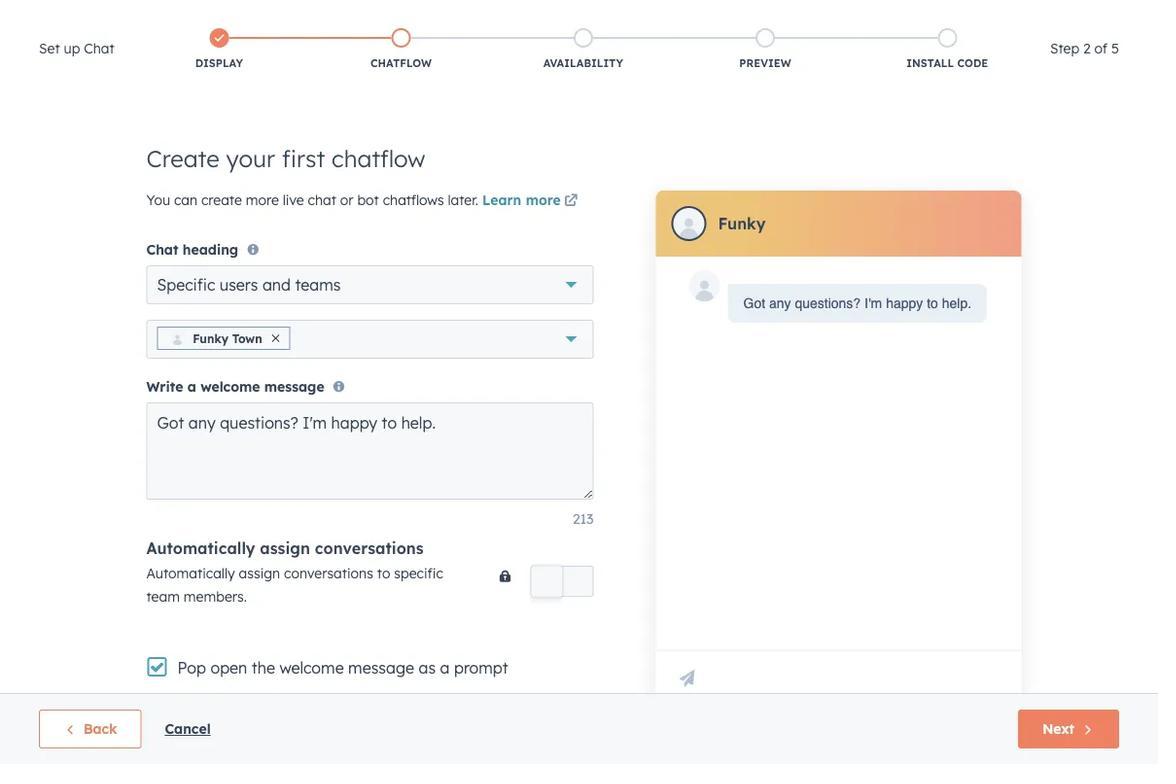 Task type: locate. For each thing, give the bounding box(es) containing it.
0 vertical spatial to
[[927, 296, 938, 311]]

message down close image at the top
[[264, 379, 324, 396]]

i'm
[[865, 296, 882, 311]]

assign
[[260, 539, 310, 558], [239, 565, 280, 582]]

a
[[187, 379, 196, 396], [440, 659, 450, 678]]

funky for funky town
[[193, 331, 229, 346]]

heading
[[183, 241, 238, 258]]

cancel
[[165, 721, 211, 738]]

availability list item
[[492, 24, 674, 75]]

to
[[927, 296, 938, 311], [377, 565, 390, 582]]

specific
[[394, 565, 443, 582]]

search button
[[1108, 41, 1141, 74]]

you
[[146, 192, 170, 209]]

0 vertical spatial automatically
[[146, 539, 255, 558]]

write a welcome message
[[146, 379, 324, 396]]

specific users and teams
[[157, 275, 341, 295]]

0 horizontal spatial welcome
[[200, 379, 260, 396]]

5
[[1112, 40, 1119, 57]]

chat
[[84, 40, 114, 57], [146, 241, 178, 258]]

install code
[[907, 56, 988, 70]]

or
[[340, 192, 354, 209]]

to inside automatically assign conversations automatically assign conversations to specific team members.
[[377, 565, 390, 582]]

more
[[246, 192, 279, 209], [526, 192, 561, 209]]

1 vertical spatial automatically
[[146, 565, 235, 582]]

can
[[174, 192, 198, 209]]

0 horizontal spatial more
[[246, 192, 279, 209]]

to left "help."
[[927, 296, 938, 311]]

message
[[264, 379, 324, 396], [348, 659, 414, 678]]

funky
[[718, 214, 766, 233], [193, 331, 229, 346]]

conversations up specific
[[315, 539, 424, 558]]

0 horizontal spatial to
[[377, 565, 390, 582]]

more right learn
[[526, 192, 561, 209]]

back
[[84, 721, 117, 738]]

questions?
[[795, 296, 861, 311]]

set up chat
[[39, 40, 114, 57]]

got
[[744, 296, 765, 311]]

of
[[1095, 40, 1108, 57]]

create
[[146, 144, 220, 173]]

funky up got
[[718, 214, 766, 233]]

chat inside 'heading'
[[84, 40, 114, 57]]

members.
[[184, 589, 247, 606]]

conversations left specific
[[284, 565, 373, 582]]

to left specific
[[377, 565, 390, 582]]

funky left the town
[[193, 331, 229, 346]]

link opens in a new window image
[[564, 190, 578, 213], [564, 195, 578, 209]]

chatflow
[[371, 56, 432, 70]]

1 horizontal spatial message
[[348, 659, 414, 678]]

1 horizontal spatial more
[[526, 192, 561, 209]]

a right write
[[187, 379, 196, 396]]

0 vertical spatial conversations
[[315, 539, 424, 558]]

1 horizontal spatial chat
[[146, 241, 178, 258]]

install
[[907, 56, 954, 70]]

welcome right the
[[280, 659, 344, 678]]

funky town button
[[146, 320, 594, 359]]

and
[[262, 275, 291, 295]]

Write a welcome message text field
[[146, 403, 594, 500]]

0 horizontal spatial chat
[[84, 40, 114, 57]]

2 link opens in a new window image from the top
[[564, 195, 578, 209]]

213
[[573, 511, 594, 528]]

list
[[128, 24, 1039, 75]]

users
[[220, 275, 258, 295]]

2 more from the left
[[526, 192, 561, 209]]

pop open the welcome message as a prompt
[[177, 659, 508, 678]]

1 horizontal spatial welcome
[[280, 659, 344, 678]]

1 vertical spatial a
[[440, 659, 450, 678]]

automatically assign conversations automatically assign conversations to specific team members.
[[146, 539, 443, 606]]

0 vertical spatial funky
[[718, 214, 766, 233]]

back button
[[39, 710, 141, 749]]

1 horizontal spatial funky
[[718, 214, 766, 233]]

0 vertical spatial welcome
[[200, 379, 260, 396]]

happy
[[886, 296, 923, 311]]

2 automatically from the top
[[146, 565, 235, 582]]

open
[[210, 659, 247, 678]]

funky inside popup button
[[193, 331, 229, 346]]

0 vertical spatial chat
[[84, 40, 114, 57]]

0 horizontal spatial message
[[264, 379, 324, 396]]

up
[[64, 40, 80, 57]]

chat up specific
[[146, 241, 178, 258]]

upgrade link
[[747, 0, 846, 31]]

bot
[[357, 192, 379, 209]]

conversations
[[315, 539, 424, 558], [284, 565, 373, 582]]

step
[[1050, 40, 1080, 57]]

more left the live
[[246, 192, 279, 209]]

1 automatically from the top
[[146, 539, 255, 558]]

welcome
[[200, 379, 260, 396], [280, 659, 344, 678]]

message left the as
[[348, 659, 414, 678]]

a right the as
[[440, 659, 450, 678]]

0 vertical spatial a
[[187, 379, 196, 396]]

0 horizontal spatial funky
[[193, 331, 229, 346]]

display completed list item
[[128, 24, 310, 75]]

preview
[[739, 56, 791, 70]]

0 vertical spatial message
[[264, 379, 324, 396]]

1 vertical spatial message
[[348, 659, 414, 678]]

1 vertical spatial to
[[377, 565, 390, 582]]

automatically
[[146, 539, 255, 558], [146, 565, 235, 582]]

next button
[[1018, 710, 1119, 749]]

specific
[[157, 275, 215, 295]]

create your first chatflow
[[146, 144, 425, 173]]

1 vertical spatial assign
[[239, 565, 280, 582]]

1 horizontal spatial a
[[440, 659, 450, 678]]

1 vertical spatial funky
[[193, 331, 229, 346]]

welcome down funky town
[[200, 379, 260, 396]]

chat right up
[[84, 40, 114, 57]]

preview list item
[[674, 24, 857, 75]]

specific users and teams button
[[146, 265, 594, 304]]

0 horizontal spatial a
[[187, 379, 196, 396]]

live
[[283, 192, 304, 209]]

chatflows
[[383, 192, 444, 209]]

1 vertical spatial welcome
[[280, 659, 344, 678]]

menu
[[745, 0, 1135, 31]]



Task type: describe. For each thing, give the bounding box(es) containing it.
list containing display
[[128, 24, 1039, 75]]

write
[[146, 379, 183, 396]]

next
[[1043, 721, 1075, 738]]

chat heading
[[146, 241, 238, 258]]

you can create more live chat or bot chatflows later.
[[146, 192, 482, 209]]

first
[[282, 144, 325, 173]]

any
[[769, 296, 791, 311]]

teams
[[295, 275, 341, 295]]

help image
[[943, 9, 961, 26]]

pop
[[177, 659, 206, 678]]

install code list item
[[857, 24, 1039, 75]]

step 2 of 5
[[1050, 40, 1119, 57]]

prompt
[[454, 659, 508, 678]]

funky town
[[193, 331, 262, 346]]

Search HubSpot search field
[[885, 41, 1123, 74]]

learn more link
[[482, 190, 581, 213]]

availability
[[543, 56, 623, 70]]

agent says: got any questions? i'm happy to help. element
[[744, 292, 972, 315]]

help.
[[942, 296, 972, 311]]

search image
[[1117, 51, 1131, 64]]

upgrade image
[[758, 9, 776, 26]]

learn more
[[482, 192, 561, 209]]

set
[[39, 40, 60, 57]]

help button
[[936, 0, 969, 31]]

later.
[[448, 192, 479, 209]]

0 vertical spatial assign
[[260, 539, 310, 558]]

cancel button
[[165, 718, 211, 741]]

as
[[419, 659, 436, 678]]

code
[[958, 56, 988, 70]]

chatflow list item
[[310, 24, 492, 75]]

chat
[[308, 192, 336, 209]]

link opens in a new window image inside learn more link
[[564, 195, 578, 209]]

close image
[[272, 334, 280, 342]]

display
[[195, 56, 243, 70]]

1 horizontal spatial to
[[927, 296, 938, 311]]

the
[[252, 659, 275, 678]]

1 vertical spatial conversations
[[284, 565, 373, 582]]

create
[[201, 192, 242, 209]]

set up chat heading
[[39, 37, 114, 60]]

1 vertical spatial chat
[[146, 241, 178, 258]]

learn
[[482, 192, 522, 209]]

chatflow
[[332, 144, 425, 173]]

2
[[1083, 40, 1091, 57]]

team
[[146, 589, 180, 606]]

funky for funky
[[718, 214, 766, 233]]

1 link opens in a new window image from the top
[[564, 190, 578, 213]]

town
[[232, 331, 262, 346]]

1 more from the left
[[246, 192, 279, 209]]

got any questions? i'm happy to help.
[[744, 296, 972, 311]]

your
[[226, 144, 275, 173]]



Task type: vqa. For each thing, say whether or not it's contained in the screenshot.
Learn more link
yes



